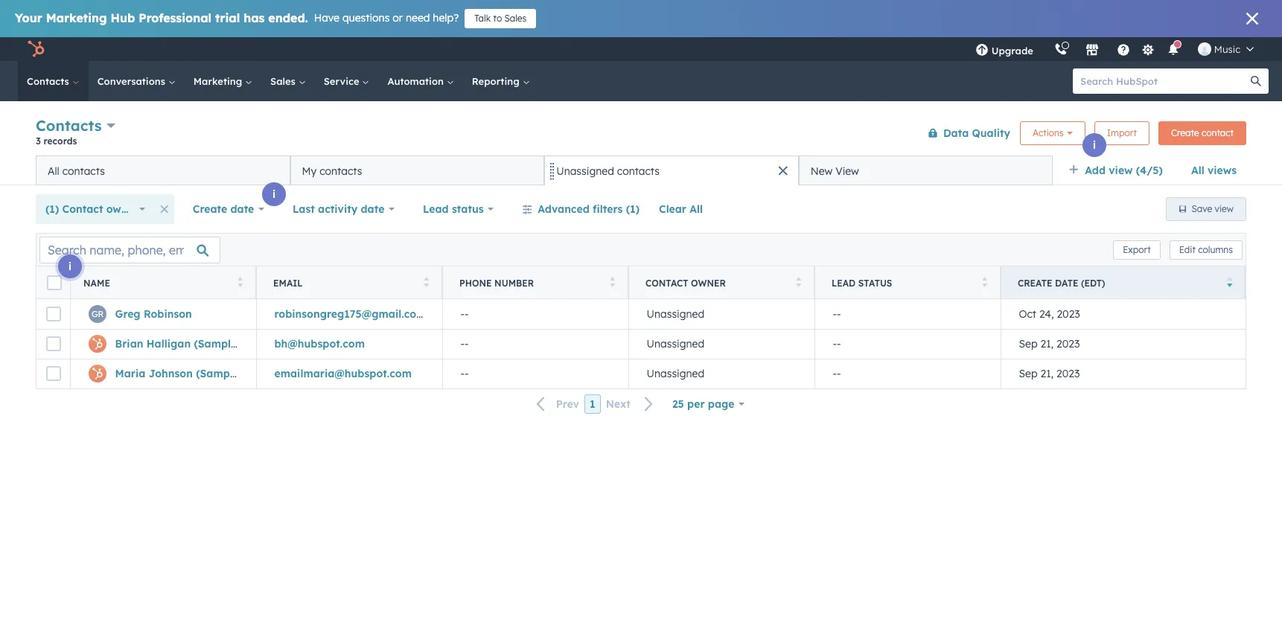 Task type: locate. For each thing, give the bounding box(es) containing it.
sales inside button
[[505, 13, 527, 24]]

unassigned contacts button
[[544, 156, 799, 185]]

lead status button
[[413, 194, 504, 224]]

1 horizontal spatial i
[[273, 188, 276, 201]]

2 vertical spatial create
[[1018, 277, 1053, 289]]

press to sort. image left 'phone'
[[423, 277, 429, 287]]

1 horizontal spatial contacts
[[320, 164, 362, 178]]

0 horizontal spatial press to sort. image
[[237, 277, 243, 287]]

calling icon image
[[1054, 43, 1068, 57]]

3 records
[[36, 136, 77, 147]]

greg robinson
[[115, 307, 192, 321]]

2 date from the left
[[361, 203, 385, 216]]

(sample
[[194, 337, 237, 351], [196, 367, 239, 381]]

contact down all contacts
[[62, 203, 103, 216]]

contact inside popup button
[[62, 203, 103, 216]]

i button left name
[[58, 255, 82, 279]]

2 horizontal spatial all
[[1191, 164, 1205, 177]]

1 sep 21, 2023 from the top
[[1019, 337, 1080, 351]]

marketplaces image
[[1086, 44, 1099, 57]]

edit
[[1179, 244, 1196, 255]]

1 horizontal spatial lead
[[832, 277, 856, 289]]

unassigned for emailmaria@hubspot.com
[[647, 367, 705, 381]]

date left last
[[230, 203, 254, 216]]

date inside last activity date popup button
[[361, 203, 385, 216]]

0 horizontal spatial sales
[[270, 75, 298, 87]]

sales link
[[261, 61, 315, 101]]

emailmaria@hubspot.com
[[274, 367, 412, 381]]

1 (1) from the left
[[45, 203, 59, 216]]

create down 'all contacts' button
[[193, 203, 227, 216]]

contacts down contacts banner on the top of the page
[[617, 164, 660, 178]]

robinsongreg175@gmail.com button
[[256, 299, 442, 329]]

(sample up maria johnson (sample contact) link
[[194, 337, 237, 351]]

all left views
[[1191, 164, 1205, 177]]

0 horizontal spatial marketing
[[46, 10, 107, 25]]

2 horizontal spatial press to sort. image
[[796, 277, 801, 287]]

2 horizontal spatial contacts
[[617, 164, 660, 178]]

unassigned for robinsongreg175@gmail.com
[[647, 307, 705, 321]]

contacts down hubspot link
[[27, 75, 72, 87]]

(1) down all contacts
[[45, 203, 59, 216]]

view inside button
[[1215, 203, 1234, 214]]

marketing down the trial
[[193, 75, 245, 87]]

menu
[[965, 37, 1264, 61]]

0 vertical spatial i
[[1093, 139, 1096, 152]]

press to sort. element
[[237, 277, 243, 289], [423, 277, 429, 289], [610, 277, 615, 289], [796, 277, 801, 289], [982, 277, 987, 289]]

1 horizontal spatial create
[[1018, 277, 1053, 289]]

marketing left the hub
[[46, 10, 107, 25]]

prev button
[[528, 395, 585, 414]]

2 sep 21, 2023 from the top
[[1019, 367, 1080, 381]]

21, for bh@hubspot.com
[[1041, 337, 1054, 351]]

date right "activity"
[[361, 203, 385, 216]]

view for add
[[1109, 164, 1133, 177]]

1 vertical spatial contacts
[[36, 116, 102, 135]]

view right 'save'
[[1215, 203, 1234, 214]]

greg robinson image
[[1198, 42, 1211, 56]]

5 press to sort. element from the left
[[982, 277, 987, 289]]

create for create contact
[[1171, 127, 1199, 138]]

0 vertical spatial contact)
[[240, 337, 285, 351]]

0 vertical spatial i button
[[1083, 133, 1107, 157]]

maria
[[115, 367, 145, 381]]

0 horizontal spatial i
[[68, 260, 72, 273]]

1 horizontal spatial (1)
[[626, 203, 640, 216]]

2023 for robinsongreg175@gmail.com
[[1057, 307, 1080, 321]]

0 vertical spatial view
[[1109, 164, 1133, 177]]

2 horizontal spatial create
[[1171, 127, 1199, 138]]

sep 21, 2023 for emailmaria@hubspot.com
[[1019, 367, 1080, 381]]

1 horizontal spatial sales
[[505, 13, 527, 24]]

0 vertical spatial 2023
[[1057, 307, 1080, 321]]

0 horizontal spatial contacts
[[62, 164, 105, 178]]

2 vertical spatial 2023
[[1057, 367, 1080, 381]]

all right clear
[[690, 203, 703, 216]]

all views
[[1191, 164, 1237, 177]]

create
[[1171, 127, 1199, 138], [193, 203, 227, 216], [1018, 277, 1053, 289]]

add view (4/5) button
[[1059, 156, 1182, 185]]

0 horizontal spatial (1)
[[45, 203, 59, 216]]

press to sort. element for lead status
[[982, 277, 987, 289]]

1 press to sort. image from the left
[[237, 277, 243, 287]]

2 contacts from the left
[[320, 164, 362, 178]]

1 date from the left
[[230, 203, 254, 216]]

1 vertical spatial sep 21, 2023
[[1019, 367, 1080, 381]]

1 vertical spatial sep
[[1019, 367, 1038, 381]]

unassigned button for emailmaria@hubspot.com
[[628, 359, 815, 389]]

contacts right my
[[320, 164, 362, 178]]

talk to sales button
[[465, 9, 536, 28]]

(1) right filters at the top left
[[626, 203, 640, 216]]

1 vertical spatial contact
[[646, 277, 688, 289]]

1 vertical spatial 21,
[[1041, 367, 1054, 381]]

unassigned
[[556, 164, 614, 178], [647, 307, 705, 321], [647, 337, 705, 351], [647, 367, 705, 381]]

1 contacts from the left
[[62, 164, 105, 178]]

unassigned button for robinsongreg175@gmail.com
[[628, 299, 815, 329]]

lead status
[[423, 203, 484, 216]]

all for all contacts
[[48, 164, 59, 178]]

lead for lead status
[[832, 277, 856, 289]]

upgrade
[[992, 45, 1033, 57]]

contacts
[[27, 75, 72, 87], [36, 116, 102, 135]]

data quality button
[[918, 118, 1011, 148]]

marketing
[[46, 10, 107, 25], [193, 75, 245, 87]]

i button left last
[[262, 182, 286, 206]]

marketing link
[[185, 61, 261, 101]]

contact) down the 'email'
[[240, 337, 285, 351]]

create inside popup button
[[193, 203, 227, 216]]

press to sort. image
[[423, 277, 429, 287], [610, 277, 615, 287], [796, 277, 801, 287]]

bh@hubspot.com
[[274, 337, 365, 351]]

3 press to sort. element from the left
[[610, 277, 615, 289]]

1 horizontal spatial press to sort. image
[[610, 277, 615, 287]]

sales left service
[[270, 75, 298, 87]]

1 vertical spatial create
[[193, 203, 227, 216]]

0 horizontal spatial i button
[[58, 255, 82, 279]]

all
[[1191, 164, 1205, 177], [48, 164, 59, 178], [690, 203, 703, 216]]

2 sep from the top
[[1019, 367, 1038, 381]]

contact) down the 'bh@hubspot.com' link
[[242, 367, 287, 381]]

0 vertical spatial sep
[[1019, 337, 1038, 351]]

need
[[406, 11, 430, 25]]

my contacts button
[[290, 156, 544, 185]]

1 vertical spatial i button
[[262, 182, 286, 206]]

sep
[[1019, 337, 1038, 351], [1019, 367, 1038, 381]]

(1) inside popup button
[[45, 203, 59, 216]]

3 press to sort. image from the left
[[796, 277, 801, 287]]

1 horizontal spatial owner
[[691, 277, 726, 289]]

1 vertical spatial i
[[273, 188, 276, 201]]

0 horizontal spatial date
[[230, 203, 254, 216]]

lead left status on the left
[[423, 203, 449, 216]]

0 horizontal spatial lead
[[423, 203, 449, 216]]

1 horizontal spatial marketing
[[193, 75, 245, 87]]

(sample down brian halligan (sample contact)
[[196, 367, 239, 381]]

1 horizontal spatial press to sort. image
[[982, 277, 987, 287]]

0 horizontal spatial create
[[193, 203, 227, 216]]

i button up add
[[1083, 133, 1107, 157]]

0 horizontal spatial press to sort. image
[[423, 277, 429, 287]]

3 contacts from the left
[[617, 164, 660, 178]]

press to sort. image left lead status
[[796, 277, 801, 287]]

25 per page
[[672, 398, 735, 411]]

create inside button
[[1171, 127, 1199, 138]]

1 21, from the top
[[1041, 337, 1054, 351]]

lead left status
[[832, 277, 856, 289]]

25
[[672, 398, 684, 411]]

0 vertical spatial sep 21, 2023
[[1019, 337, 1080, 351]]

1 button
[[585, 395, 601, 414]]

sep 21, 2023
[[1019, 337, 1080, 351], [1019, 367, 1080, 381]]

press to sort. image for press to sort. element corresponding to lead status
[[982, 277, 987, 287]]

unassigned button
[[628, 299, 815, 329], [628, 329, 815, 359], [628, 359, 815, 389]]

contact)
[[240, 337, 285, 351], [242, 367, 287, 381]]

2 21, from the top
[[1041, 367, 1054, 381]]

(1) contact owner button
[[36, 194, 155, 224]]

import button
[[1094, 121, 1150, 145]]

contact) for emailmaria@hubspot.com
[[242, 367, 287, 381]]

0 vertical spatial (sample
[[194, 337, 237, 351]]

lead inside 'popup button'
[[423, 203, 449, 216]]

1 unassigned button from the top
[[628, 299, 815, 329]]

contacts button
[[36, 115, 116, 136]]

press to sort. image
[[237, 277, 243, 287], [982, 277, 987, 287]]

view inside popup button
[[1109, 164, 1133, 177]]

1 vertical spatial 2023
[[1057, 337, 1080, 351]]

press to sort. image down filters at the top left
[[610, 277, 615, 287]]

0 vertical spatial sales
[[505, 13, 527, 24]]

create date button
[[183, 194, 274, 224]]

create left contact
[[1171, 127, 1199, 138]]

2 press to sort. element from the left
[[423, 277, 429, 289]]

0 horizontal spatial all
[[48, 164, 59, 178]]

contacts down records
[[62, 164, 105, 178]]

bh@hubspot.com link
[[274, 337, 365, 351]]

all contacts
[[48, 164, 105, 178]]

export button
[[1113, 240, 1161, 260]]

menu item
[[1044, 37, 1047, 61]]

1 press to sort. element from the left
[[237, 277, 243, 289]]

1 vertical spatial view
[[1215, 203, 1234, 214]]

unassigned for bh@hubspot.com
[[647, 337, 705, 351]]

0 vertical spatial contact
[[62, 203, 103, 216]]

0 horizontal spatial contact
[[62, 203, 103, 216]]

create contact button
[[1159, 121, 1247, 145]]

1 vertical spatial (sample
[[196, 367, 239, 381]]

hubspot link
[[18, 40, 56, 58]]

-
[[461, 307, 465, 321], [465, 307, 469, 321], [833, 307, 837, 321], [837, 307, 841, 321], [461, 337, 465, 351], [465, 337, 469, 351], [833, 337, 837, 351], [837, 337, 841, 351], [461, 367, 465, 381], [465, 367, 469, 381], [833, 367, 837, 381], [837, 367, 841, 381]]

owner
[[106, 203, 138, 216], [691, 277, 726, 289]]

hub
[[111, 10, 135, 25]]

sales right to
[[505, 13, 527, 24]]

oct
[[1019, 307, 1037, 321]]

(1)
[[45, 203, 59, 216], [626, 203, 640, 216]]

all for all views
[[1191, 164, 1205, 177]]

2023 for bh@hubspot.com
[[1057, 337, 1080, 351]]

talk
[[475, 13, 491, 24]]

1 horizontal spatial date
[[361, 203, 385, 216]]

edit columns button
[[1170, 240, 1243, 260]]

2 unassigned button from the top
[[628, 329, 815, 359]]

robinsongreg175@gmail.com
[[274, 307, 426, 321]]

0 vertical spatial lead
[[423, 203, 449, 216]]

0 vertical spatial contacts
[[27, 75, 72, 87]]

new view
[[811, 164, 859, 178]]

unassigned inside button
[[556, 164, 614, 178]]

-- button
[[442, 299, 628, 329], [815, 299, 1001, 329], [442, 329, 628, 359], [815, 329, 1001, 359], [442, 359, 628, 389], [815, 359, 1001, 389]]

(4/5)
[[1136, 164, 1163, 177]]

0 horizontal spatial view
[[1109, 164, 1133, 177]]

descending sort. press to sort ascending. image
[[1227, 277, 1232, 287]]

contacts banner
[[36, 114, 1247, 156]]

contact down clear
[[646, 277, 688, 289]]

(sample for johnson
[[196, 367, 239, 381]]

i button
[[1083, 133, 1107, 157], [262, 182, 286, 206], [58, 255, 82, 279]]

1 horizontal spatial view
[[1215, 203, 1234, 214]]

notifications image
[[1167, 44, 1180, 57]]

25 per page button
[[663, 389, 755, 419]]

0 vertical spatial owner
[[106, 203, 138, 216]]

0 vertical spatial 21,
[[1041, 337, 1054, 351]]

bh@hubspot.com button
[[256, 329, 442, 359]]

0 vertical spatial create
[[1171, 127, 1199, 138]]

2 press to sort. image from the left
[[982, 277, 987, 287]]

status
[[452, 203, 484, 216]]

view right add
[[1109, 164, 1133, 177]]

2023 for emailmaria@hubspot.com
[[1057, 367, 1080, 381]]

1 sep from the top
[[1019, 337, 1038, 351]]

create left date
[[1018, 277, 1053, 289]]

owner inside popup button
[[106, 203, 138, 216]]

have
[[314, 11, 340, 25]]

2 horizontal spatial i
[[1093, 139, 1096, 152]]

lead for lead status
[[423, 203, 449, 216]]

notifications button
[[1161, 37, 1186, 61]]

1 vertical spatial contact)
[[242, 367, 287, 381]]

3 unassigned button from the top
[[628, 359, 815, 389]]

press to sort. image for contact
[[796, 277, 801, 287]]

0 horizontal spatial owner
[[106, 203, 138, 216]]

all down 3 records
[[48, 164, 59, 178]]

2 press to sort. image from the left
[[610, 277, 615, 287]]

export
[[1123, 244, 1151, 255]]

clear all button
[[649, 194, 713, 224]]

4 press to sort. element from the left
[[796, 277, 801, 289]]

search button
[[1244, 69, 1269, 94]]

automation link
[[379, 61, 463, 101]]

contact
[[62, 203, 103, 216], [646, 277, 688, 289]]

create for create date (edt)
[[1018, 277, 1053, 289]]

2 (1) from the left
[[626, 203, 640, 216]]

1 vertical spatial lead
[[832, 277, 856, 289]]

data
[[943, 126, 969, 140]]

contacts up records
[[36, 116, 102, 135]]



Task type: vqa. For each thing, say whether or not it's contained in the screenshot.
the bottom Settings
no



Task type: describe. For each thing, give the bounding box(es) containing it.
views
[[1208, 164, 1237, 177]]

contacts for all contacts
[[62, 164, 105, 178]]

sep 21, 2023 for bh@hubspot.com
[[1019, 337, 1080, 351]]

next button
[[601, 395, 663, 414]]

create for create date
[[193, 203, 227, 216]]

last activity date button
[[283, 194, 404, 224]]

advanced
[[538, 203, 590, 216]]

reporting
[[472, 75, 522, 87]]

advanced filters (1) button
[[513, 194, 649, 224]]

greg robinson link
[[115, 307, 192, 321]]

brian
[[115, 337, 143, 351]]

clear all
[[659, 203, 703, 216]]

talk to sales
[[475, 13, 527, 24]]

all views link
[[1182, 156, 1247, 185]]

24,
[[1040, 307, 1054, 321]]

upgrade image
[[975, 44, 989, 57]]

search image
[[1251, 76, 1261, 86]]

clear
[[659, 203, 687, 216]]

brian halligan (sample contact) link
[[115, 337, 285, 351]]

add view (4/5)
[[1085, 164, 1163, 177]]

2 vertical spatial i
[[68, 260, 72, 273]]

close image
[[1247, 13, 1258, 25]]

has
[[244, 10, 265, 25]]

automation
[[388, 75, 447, 87]]

filters
[[593, 203, 623, 216]]

new
[[811, 164, 833, 178]]

Search HubSpot search field
[[1073, 69, 1256, 94]]

help image
[[1117, 44, 1130, 57]]

your
[[15, 10, 42, 25]]

(1) inside button
[[626, 203, 640, 216]]

contacts for unassigned contacts
[[617, 164, 660, 178]]

1 vertical spatial sales
[[270, 75, 298, 87]]

name
[[83, 277, 110, 289]]

save
[[1192, 203, 1212, 214]]

sep for emailmaria@hubspot.com
[[1019, 367, 1038, 381]]

settings link
[[1139, 41, 1158, 57]]

descending sort. press to sort ascending. element
[[1227, 277, 1232, 289]]

1 horizontal spatial all
[[690, 203, 703, 216]]

music
[[1214, 43, 1241, 55]]

johnson
[[149, 367, 193, 381]]

1 vertical spatial marketing
[[193, 75, 245, 87]]

email
[[273, 277, 303, 289]]

import
[[1107, 127, 1137, 138]]

conversations link
[[88, 61, 185, 101]]

settings image
[[1142, 44, 1155, 57]]

date inside create date popup button
[[230, 203, 254, 216]]

my contacts
[[302, 164, 362, 178]]

edit columns
[[1179, 244, 1233, 255]]

save view button
[[1166, 197, 1247, 221]]

(sample for halligan
[[194, 337, 237, 351]]

status
[[858, 277, 892, 289]]

your marketing hub professional trial has ended. have questions or need help?
[[15, 10, 459, 25]]

21, for emailmaria@hubspot.com
[[1041, 367, 1054, 381]]

emailmaria@hubspot.com button
[[256, 359, 442, 389]]

press to sort. image for phone
[[610, 277, 615, 287]]

number
[[495, 277, 534, 289]]

last
[[293, 203, 315, 216]]

or
[[393, 11, 403, 25]]

contacts for my contacts
[[320, 164, 362, 178]]

unassigned button for bh@hubspot.com
[[628, 329, 815, 359]]

page
[[708, 398, 735, 411]]

ended.
[[268, 10, 308, 25]]

1 horizontal spatial i button
[[262, 182, 286, 206]]

unassigned contacts
[[556, 164, 660, 178]]

conversations
[[97, 75, 168, 87]]

columns
[[1198, 244, 1233, 255]]

3
[[36, 136, 41, 147]]

menu containing music
[[965, 37, 1264, 61]]

brian halligan (sample contact)
[[115, 337, 285, 351]]

press to sort. image for 5th press to sort. element from the right
[[237, 277, 243, 287]]

reporting link
[[463, 61, 539, 101]]

sep for bh@hubspot.com
[[1019, 337, 1038, 351]]

maria johnson (sample contact)
[[115, 367, 287, 381]]

(edt)
[[1081, 277, 1105, 289]]

contact) for bh@hubspot.com
[[240, 337, 285, 351]]

(1) contact owner
[[45, 203, 138, 216]]

marketplaces button
[[1077, 37, 1108, 61]]

service
[[324, 75, 362, 87]]

2 horizontal spatial i button
[[1083, 133, 1107, 157]]

view
[[836, 164, 859, 178]]

new view button
[[799, 156, 1053, 185]]

1 horizontal spatial contact
[[646, 277, 688, 289]]

view for save
[[1215, 203, 1234, 214]]

oct 24, 2023
[[1019, 307, 1080, 321]]

calling icon button
[[1048, 39, 1074, 59]]

press to sort. element for contact owner
[[796, 277, 801, 289]]

lead status
[[832, 277, 892, 289]]

my
[[302, 164, 317, 178]]

questions
[[342, 11, 390, 25]]

create date
[[193, 203, 254, 216]]

0 vertical spatial marketing
[[46, 10, 107, 25]]

actions
[[1033, 127, 1064, 138]]

save view
[[1192, 203, 1234, 214]]

create date (edt)
[[1018, 277, 1105, 289]]

1 press to sort. image from the left
[[423, 277, 429, 287]]

hubspot image
[[27, 40, 45, 58]]

to
[[493, 13, 502, 24]]

1 vertical spatial owner
[[691, 277, 726, 289]]

contacts inside popup button
[[36, 116, 102, 135]]

date
[[1055, 277, 1079, 289]]

pagination navigation
[[528, 395, 663, 414]]

2 vertical spatial i button
[[58, 255, 82, 279]]

Search name, phone, email addresses, or company search field
[[39, 236, 220, 263]]

emailmaria@hubspot.com link
[[274, 367, 412, 381]]

greg
[[115, 307, 140, 321]]

robinson
[[144, 307, 192, 321]]

press to sort. element for email
[[423, 277, 429, 289]]

maria johnson (sample contact) link
[[115, 367, 287, 381]]

add
[[1085, 164, 1106, 177]]

last activity date
[[293, 203, 385, 216]]

advanced filters (1)
[[538, 203, 640, 216]]

help?
[[433, 11, 459, 25]]

halligan
[[147, 337, 191, 351]]

per
[[687, 398, 705, 411]]

press to sort. element for phone number
[[610, 277, 615, 289]]

trial
[[215, 10, 240, 25]]



